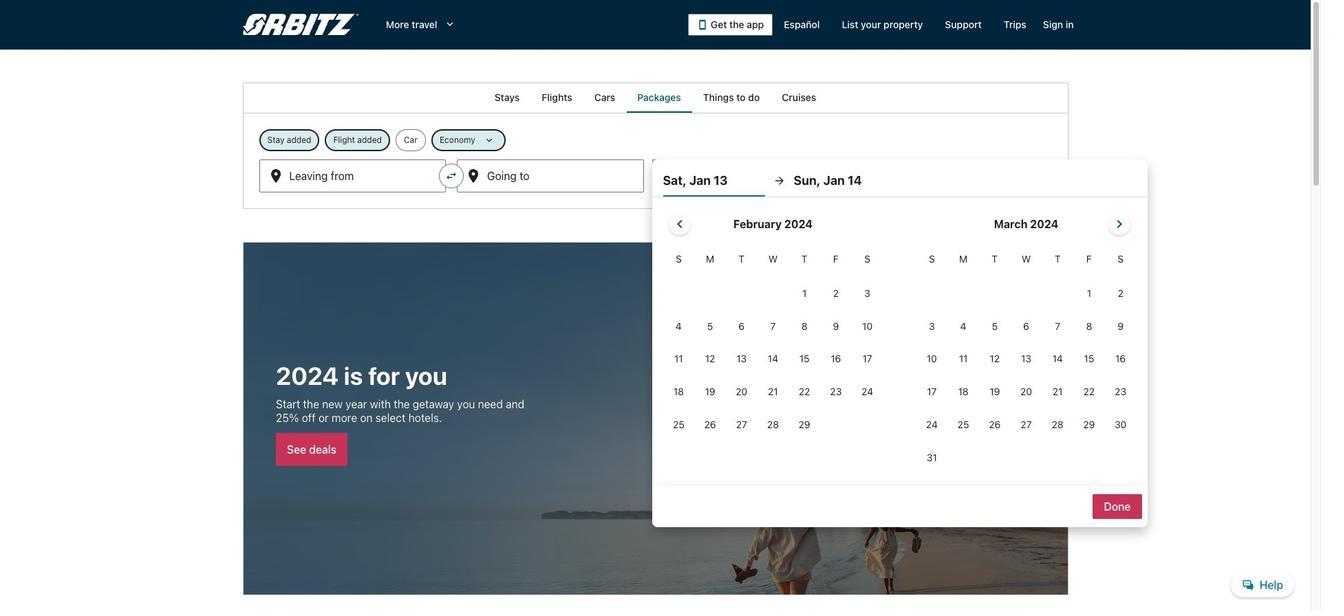 Task type: describe. For each thing, give the bounding box(es) containing it.
travel sale activities deals image
[[243, 242, 1068, 596]]

orbitz logo image
[[243, 14, 358, 36]]

february 2024 element
[[663, 252, 883, 442]]

previous month image
[[672, 216, 688, 233]]

march 2024 element
[[916, 252, 1136, 475]]



Task type: locate. For each thing, give the bounding box(es) containing it.
tab list
[[243, 83, 1068, 113]]

application
[[663, 208, 1136, 475]]

directional image
[[773, 175, 785, 187]]

next month image
[[1111, 216, 1128, 233]]

swap origin and destination values image
[[445, 170, 458, 182]]

download the app button image
[[697, 19, 708, 30]]

main content
[[0, 83, 1311, 612]]



Task type: vqa. For each thing, say whether or not it's contained in the screenshot.
Next month image
yes



